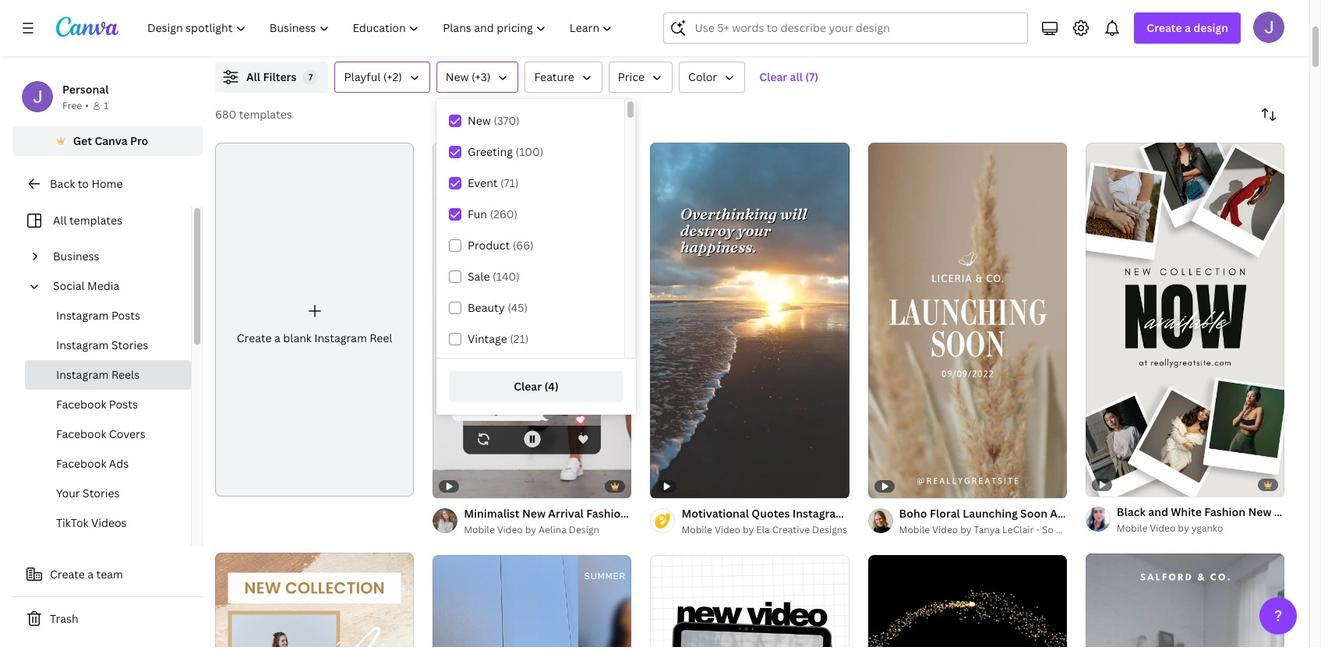 Task type: describe. For each thing, give the bounding box(es) containing it.
instagram down social media
[[56, 308, 109, 323]]

a for blank
[[275, 331, 281, 345]]

fun
[[468, 207, 487, 221]]

get
[[73, 133, 92, 148]]

jacob simon image
[[1254, 12, 1285, 43]]

(370)
[[494, 113, 520, 128]]

vintage (21)
[[468, 331, 529, 346]]

(260)
[[490, 207, 518, 221]]

back
[[50, 176, 75, 191]]

stories for instagram stories
[[111, 338, 148, 353]]

clear for clear (4)
[[514, 379, 542, 394]]

mobile inside minimalist new arrival fashion shop promo instagram reel mobile video by aelina design
[[464, 523, 495, 536]]

home
[[92, 176, 123, 191]]

playful
[[344, 69, 381, 84]]

minimalist
[[464, 506, 520, 521]]

get canva pro
[[73, 133, 148, 148]]

create for create a design
[[1148, 20, 1183, 35]]

all templates
[[53, 213, 122, 228]]

motivational quotes instagram reel video link
[[682, 505, 905, 522]]

clear all (7) button
[[752, 62, 827, 93]]

new inside button
[[446, 69, 469, 84]]

(140)
[[493, 269, 520, 284]]

top level navigation element
[[137, 12, 627, 44]]

(4)
[[545, 379, 559, 394]]

boho floral launching soon announcement mobile video link
[[900, 505, 1205, 522]]

create a blank instagram reel link
[[215, 143, 414, 497]]

blank
[[283, 331, 312, 345]]

social
[[53, 278, 85, 293]]

reel inside motivational quotes instagram reel video mobile video by ela creative designs
[[849, 506, 872, 521]]

greeting (100)
[[468, 144, 544, 159]]

new (+3)
[[446, 69, 491, 84]]

tiktok videos link
[[25, 509, 191, 538]]

instagram inside minimalist new arrival fashion shop promo instagram reel mobile video by aelina design
[[698, 506, 751, 521]]

fashion for new
[[1205, 504, 1246, 519]]

all for all templates
[[53, 213, 67, 228]]

minimalist new arrival fashion shop promo instagram reel mobile video by aelina design
[[464, 506, 777, 536]]

videos
[[91, 516, 127, 530]]

create a design
[[1148, 20, 1229, 35]]

ela
[[757, 523, 770, 536]]

(71)
[[501, 175, 519, 190]]

Search search field
[[695, 13, 1019, 43]]

instagram reels
[[56, 367, 140, 382]]

floral
[[930, 506, 961, 521]]

back to home
[[50, 176, 123, 191]]

trash link
[[12, 604, 203, 635]]

facebook ads
[[56, 456, 129, 471]]

sale (140)
[[468, 269, 520, 284]]

studio
[[1083, 523, 1112, 536]]

by inside minimalist new arrival fashion shop promo instagram reel mobile video by aelina design
[[525, 523, 537, 536]]

event (71)
[[468, 175, 519, 190]]

feature button
[[525, 62, 603, 93]]

black and white fashion new collectio link
[[1117, 504, 1322, 521]]

leclair
[[1003, 523, 1035, 536]]

product
[[468, 238, 510, 253]]

facebook posts
[[56, 397, 138, 412]]

filters
[[263, 69, 297, 84]]

boho
[[900, 506, 928, 521]]

instagram inside motivational quotes instagram reel video mobile video by ela creative designs
[[793, 506, 846, 521]]

facebook for facebook posts
[[56, 397, 106, 412]]

posts for instagram posts
[[111, 308, 140, 323]]

launching
[[963, 506, 1018, 521]]

Sort by button
[[1254, 99, 1285, 130]]

greeting
[[468, 144, 513, 159]]

sale
[[468, 269, 490, 284]]

create for create a team
[[50, 567, 85, 582]]

clear (4) button
[[449, 371, 624, 402]]

aelina
[[539, 523, 567, 536]]

(7)
[[806, 69, 819, 84]]

by inside boho floral launching soon announcement mobile video mobile video by tanya leclair - so swell studio
[[961, 523, 972, 536]]

680
[[215, 107, 237, 122]]

a for team
[[88, 567, 94, 582]]

soon
[[1021, 506, 1048, 521]]

instagram stories
[[56, 338, 148, 353]]

templates for all templates
[[69, 213, 122, 228]]

your stories
[[56, 486, 120, 501]]

create for create a blank instagram reel
[[237, 331, 272, 345]]

•
[[85, 99, 89, 112]]

to
[[78, 176, 89, 191]]

create a blank instagram reel
[[237, 331, 393, 345]]

mobile inside black and white fashion new collectio mobile video by yganko
[[1117, 522, 1148, 535]]

680 templates
[[215, 107, 292, 122]]

playful (+2) button
[[335, 62, 430, 93]]

create a team
[[50, 567, 123, 582]]

and
[[1149, 504, 1169, 519]]

-
[[1037, 523, 1040, 536]]

mobile video by yganko link
[[1117, 521, 1285, 536]]

clear (4)
[[514, 379, 559, 394]]

so
[[1043, 523, 1054, 536]]

7 filter options selected element
[[303, 69, 319, 85]]

your
[[56, 486, 80, 501]]

all filters
[[246, 69, 297, 84]]

event
[[468, 175, 498, 190]]

collectio
[[1275, 504, 1322, 519]]



Task type: locate. For each thing, give the bounding box(es) containing it.
instagram stories link
[[25, 331, 191, 360]]

a inside "create a design" dropdown button
[[1186, 20, 1192, 35]]

clear for clear all (7)
[[760, 69, 788, 84]]

(+2)
[[384, 69, 402, 84]]

7
[[309, 71, 313, 83]]

1 horizontal spatial create
[[237, 331, 272, 345]]

a left blank
[[275, 331, 281, 345]]

video inside minimalist new arrival fashion shop promo instagram reel mobile video by aelina design
[[497, 523, 523, 536]]

instagram posts link
[[25, 301, 191, 331]]

1 vertical spatial create
[[237, 331, 272, 345]]

templates for 680 templates
[[239, 107, 292, 122]]

0 vertical spatial all
[[246, 69, 261, 84]]

design
[[569, 523, 600, 536]]

business
[[53, 249, 99, 264]]

video
[[875, 506, 905, 521], [1175, 506, 1205, 521], [1151, 522, 1176, 535], [497, 523, 523, 536], [715, 523, 741, 536], [933, 523, 959, 536]]

0 horizontal spatial fashion
[[587, 506, 628, 521]]

video left floral on the right of the page
[[875, 506, 905, 521]]

0 vertical spatial clear
[[760, 69, 788, 84]]

trash
[[50, 611, 78, 626]]

personal
[[62, 82, 109, 97]]

stories down facebook ads link
[[83, 486, 120, 501]]

fashion up "yganko"
[[1205, 504, 1246, 519]]

pro
[[130, 133, 148, 148]]

instagram up the mobile video by ela creative designs 'link'
[[698, 506, 751, 521]]

facebook up facebook ads
[[56, 427, 106, 441]]

posts down reels
[[109, 397, 138, 412]]

design
[[1194, 20, 1229, 35]]

fashion inside minimalist new arrival fashion shop promo instagram reel mobile video by aelina design
[[587, 506, 628, 521]]

video inside black and white fashion new collectio mobile video by yganko
[[1151, 522, 1176, 535]]

0 horizontal spatial reel
[[370, 331, 393, 345]]

by left tanya
[[961, 523, 972, 536]]

create left blank
[[237, 331, 272, 345]]

instagram up the designs
[[793, 506, 846, 521]]

canva
[[95, 133, 128, 148]]

all left filters
[[246, 69, 261, 84]]

motivational
[[682, 506, 749, 521]]

video down motivational
[[715, 523, 741, 536]]

creative
[[773, 523, 810, 536]]

1 horizontal spatial all
[[246, 69, 261, 84]]

a inside create a blank instagram reel element
[[275, 331, 281, 345]]

a inside create a team button
[[88, 567, 94, 582]]

templates down all filters
[[239, 107, 292, 122]]

social media link
[[47, 271, 182, 301]]

instagram
[[56, 308, 109, 323], [315, 331, 367, 345], [56, 338, 109, 353], [56, 367, 109, 382], [698, 506, 751, 521], [793, 506, 846, 521]]

facebook
[[56, 397, 106, 412], [56, 427, 106, 441], [56, 456, 106, 471]]

1 horizontal spatial templates
[[239, 107, 292, 122]]

1 vertical spatial posts
[[109, 397, 138, 412]]

create
[[1148, 20, 1183, 35], [237, 331, 272, 345], [50, 567, 85, 582]]

minimalist new arrival fashion shop promo instagram reel link
[[464, 505, 777, 522]]

3 facebook from the top
[[56, 456, 106, 471]]

clear all (7)
[[760, 69, 819, 84]]

0 vertical spatial stories
[[111, 338, 148, 353]]

facebook down instagram reels
[[56, 397, 106, 412]]

video up "yganko"
[[1175, 506, 1205, 521]]

2 vertical spatial create
[[50, 567, 85, 582]]

by down white
[[1179, 522, 1190, 535]]

1 horizontal spatial clear
[[760, 69, 788, 84]]

color button
[[679, 62, 746, 93]]

yganko
[[1192, 522, 1224, 535]]

all
[[246, 69, 261, 84], [53, 213, 67, 228]]

2 vertical spatial facebook
[[56, 456, 106, 471]]

by inside black and white fashion new collectio mobile video by yganko
[[1179, 522, 1190, 535]]

fashion up "design"
[[587, 506, 628, 521]]

black and white fashion new collectio mobile video by yganko
[[1117, 504, 1322, 535]]

new left collectio
[[1249, 504, 1272, 519]]

mobile video by ela creative designs link
[[682, 522, 850, 538]]

templates down back to home
[[69, 213, 122, 228]]

tiktok videos
[[56, 516, 127, 530]]

mobile inside motivational quotes instagram reel video mobile video by ela creative designs
[[682, 523, 713, 536]]

0 horizontal spatial templates
[[69, 213, 122, 228]]

(+3)
[[472, 69, 491, 84]]

back to home link
[[12, 168, 203, 200]]

instagram up facebook posts
[[56, 367, 109, 382]]

white and green modern photo collage new collection instagram reel image
[[433, 555, 632, 647]]

0 horizontal spatial all
[[53, 213, 67, 228]]

create inside dropdown button
[[1148, 20, 1183, 35]]

facebook covers
[[56, 427, 146, 441]]

team
[[96, 567, 123, 582]]

price
[[618, 69, 645, 84]]

create inside button
[[50, 567, 85, 582]]

new left the (+3)
[[446, 69, 469, 84]]

a left design on the top of page
[[1186, 20, 1192, 35]]

facebook ads link
[[25, 449, 191, 479]]

instagram posts
[[56, 308, 140, 323]]

0 vertical spatial a
[[1186, 20, 1192, 35]]

instagram up instagram reels
[[56, 338, 109, 353]]

facebook for facebook ads
[[56, 456, 106, 471]]

create a team button
[[12, 559, 203, 590]]

promo
[[660, 506, 696, 521]]

new (+3) button
[[437, 62, 519, 93]]

mobile video by aelina design link
[[464, 522, 632, 538]]

1 vertical spatial facebook
[[56, 427, 106, 441]]

reel inside minimalist new arrival fashion shop promo instagram reel mobile video by aelina design
[[754, 506, 777, 521]]

by left ela
[[743, 523, 754, 536]]

0 vertical spatial create
[[1148, 20, 1183, 35]]

0 horizontal spatial clear
[[514, 379, 542, 394]]

new (370)
[[468, 113, 520, 128]]

social media
[[53, 278, 120, 293]]

clear left all
[[760, 69, 788, 84]]

new
[[446, 69, 469, 84], [468, 113, 491, 128], [1249, 504, 1272, 519], [523, 506, 546, 521]]

by left aelina at the bottom of the page
[[525, 523, 537, 536]]

instagram right blank
[[315, 331, 367, 345]]

new left (370)
[[468, 113, 491, 128]]

a left team
[[88, 567, 94, 582]]

white
[[1172, 504, 1203, 519]]

fashion for shop
[[587, 506, 628, 521]]

designs
[[813, 523, 848, 536]]

vintage
[[468, 331, 507, 346]]

1 vertical spatial all
[[53, 213, 67, 228]]

business link
[[47, 242, 182, 271]]

1 vertical spatial templates
[[69, 213, 122, 228]]

2 horizontal spatial a
[[1186, 20, 1192, 35]]

facebook for facebook covers
[[56, 427, 106, 441]]

price button
[[609, 62, 673, 93]]

a for design
[[1186, 20, 1192, 35]]

motivational quotes instagram reel video mobile video by ela creative designs
[[682, 506, 905, 536]]

2 facebook from the top
[[56, 427, 106, 441]]

1 vertical spatial a
[[275, 331, 281, 345]]

create left design on the top of page
[[1148, 20, 1183, 35]]

video down floral on the right of the page
[[933, 523, 959, 536]]

all down "back"
[[53, 213, 67, 228]]

reels
[[111, 367, 140, 382]]

fashion inside black and white fashion new collectio mobile video by yganko
[[1205, 504, 1246, 519]]

video down minimalist
[[497, 523, 523, 536]]

beauty (45)
[[468, 300, 528, 315]]

new inside black and white fashion new collectio mobile video by yganko
[[1249, 504, 1272, 519]]

by inside motivational quotes instagram reel video mobile video by ela creative designs
[[743, 523, 754, 536]]

color
[[689, 69, 718, 84]]

templates
[[239, 107, 292, 122], [69, 213, 122, 228]]

all for all filters
[[246, 69, 261, 84]]

new inside minimalist new arrival fashion shop promo instagram reel mobile video by aelina design
[[523, 506, 546, 521]]

1 horizontal spatial a
[[275, 331, 281, 345]]

a
[[1186, 20, 1192, 35], [275, 331, 281, 345], [88, 567, 94, 582]]

arrival
[[549, 506, 584, 521]]

2 horizontal spatial reel
[[849, 506, 872, 521]]

facebook up 'your stories'
[[56, 456, 106, 471]]

0 horizontal spatial a
[[88, 567, 94, 582]]

black
[[1117, 504, 1146, 519]]

stories for your stories
[[83, 486, 120, 501]]

beauty
[[468, 300, 505, 315]]

posts down social media link
[[111, 308, 140, 323]]

boho floral launching soon announcement mobile video mobile video by tanya leclair - so swell studio
[[900, 506, 1205, 536]]

product (66)
[[468, 238, 534, 253]]

free •
[[62, 99, 89, 112]]

None search field
[[664, 12, 1029, 44]]

0 vertical spatial posts
[[111, 308, 140, 323]]

2 horizontal spatial create
[[1148, 20, 1183, 35]]

playful (+2)
[[344, 69, 402, 84]]

video down and
[[1151, 522, 1176, 535]]

free
[[62, 99, 82, 112]]

(45)
[[508, 300, 528, 315]]

posts
[[111, 308, 140, 323], [109, 397, 138, 412]]

(21)
[[510, 331, 529, 346]]

shop
[[630, 506, 658, 521]]

1 horizontal spatial fashion
[[1205, 504, 1246, 519]]

stories up reels
[[111, 338, 148, 353]]

quotes
[[752, 506, 790, 521]]

swell
[[1057, 523, 1080, 536]]

create a blank instagram reel element
[[215, 143, 414, 497]]

mobile video by tanya leclair - so swell studio link
[[900, 522, 1112, 538]]

2 vertical spatial a
[[88, 567, 94, 582]]

covers
[[109, 427, 146, 441]]

create a design button
[[1135, 12, 1242, 44]]

0 horizontal spatial create
[[50, 567, 85, 582]]

clear left (4)
[[514, 379, 542, 394]]

create left team
[[50, 567, 85, 582]]

tanya
[[974, 523, 1001, 536]]

new up mobile video by aelina design link
[[523, 506, 546, 521]]

0 vertical spatial facebook
[[56, 397, 106, 412]]

ads
[[109, 456, 129, 471]]

0 vertical spatial templates
[[239, 107, 292, 122]]

1 horizontal spatial reel
[[754, 506, 777, 521]]

(66)
[[513, 238, 534, 253]]

posts for facebook posts
[[109, 397, 138, 412]]

1 facebook from the top
[[56, 397, 106, 412]]

1 vertical spatial stories
[[83, 486, 120, 501]]

fashion
[[1205, 504, 1246, 519], [587, 506, 628, 521]]

1 vertical spatial clear
[[514, 379, 542, 394]]

announcement
[[1051, 506, 1133, 521]]



Task type: vqa. For each thing, say whether or not it's contained in the screenshot.


